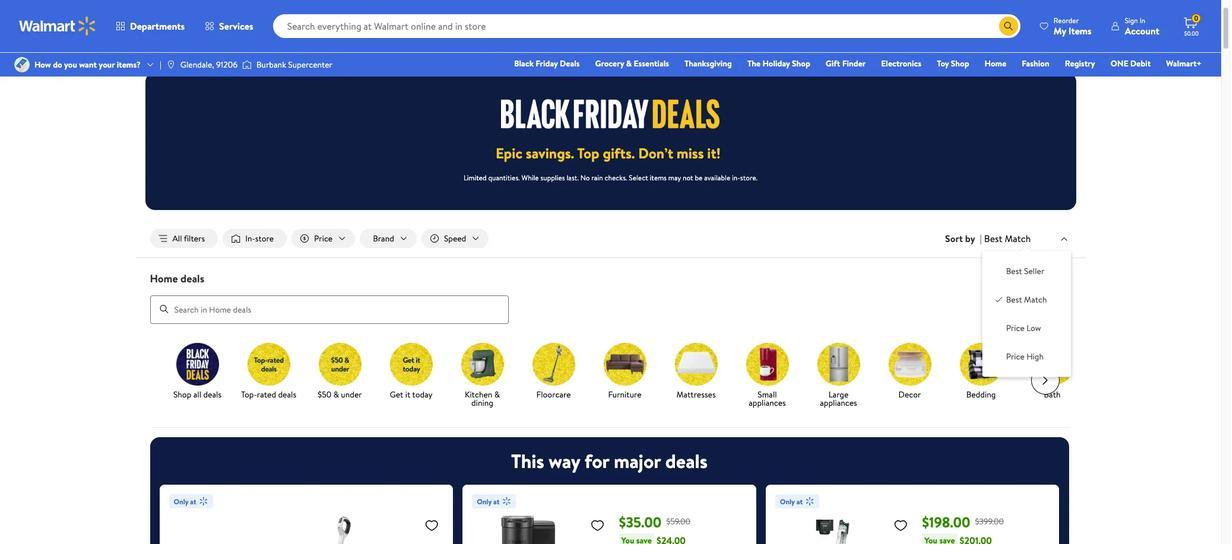 Task type: locate. For each thing, give the bounding box(es) containing it.
$399.00
[[975, 516, 1004, 528]]

2 only from the left
[[477, 497, 492, 507]]

 image
[[242, 59, 252, 71], [166, 60, 176, 69]]

only at inside $198.00 'group'
[[780, 497, 803, 507]]

 image right 91206
[[242, 59, 252, 71]]

floorcare image
[[532, 343, 575, 386]]

deals right rated
[[278, 389, 296, 401]]

1 appliances from the left
[[749, 397, 786, 409]]

2 horizontal spatial only at
[[780, 497, 803, 507]]

2 horizontal spatial only
[[780, 497, 795, 507]]

get it today image
[[390, 343, 433, 386]]

2 horizontal spatial at
[[797, 497, 803, 507]]

one debit link
[[1106, 57, 1156, 70]]

reorder
[[1054, 15, 1079, 25]]

decor image
[[889, 343, 931, 386]]

registry link
[[1060, 57, 1101, 70]]

the
[[748, 58, 761, 69]]

0 vertical spatial home
[[985, 58, 1007, 69]]

shop all deals image
[[176, 343, 219, 386]]

at for $198.00
[[797, 497, 803, 507]]

sign in to add to favorites list, tineco ifloor 2 max cordless wet/dry vacuum cleaner and hard floor washer - limited edition (blue) image
[[425, 518, 439, 533]]

3 only at from the left
[[780, 497, 803, 507]]

2 appliances from the left
[[820, 397, 857, 409]]

2 at from the left
[[493, 497, 500, 507]]

$50
[[318, 389, 332, 401]]

only at group
[[169, 494, 444, 545]]

mattresses image
[[675, 343, 718, 386]]

filters
[[184, 233, 205, 245]]

 image
[[14, 57, 30, 72]]

1 horizontal spatial only at
[[477, 497, 500, 507]]

walmart image
[[19, 17, 96, 36]]

0 vertical spatial match
[[1005, 232, 1031, 245]]

0 horizontal spatial at
[[190, 497, 196, 507]]

supplies
[[541, 173, 565, 183]]

at inside $198.00 'group'
[[797, 497, 803, 507]]

price left the high
[[1006, 351, 1025, 363]]

match down seller
[[1024, 294, 1047, 306]]

3 at from the left
[[797, 497, 803, 507]]

floorcare link
[[523, 343, 585, 401]]

home for home deals
[[150, 271, 178, 286]]

best match up the best seller
[[984, 232, 1031, 245]]

checks.
[[605, 173, 627, 183]]

price inside dropdown button
[[314, 233, 333, 245]]

shop all deals link
[[167, 343, 228, 401]]

price left low
[[1006, 323, 1025, 334]]

sign in to add to favorites list, keurig k-express essentials single serve k-cup pod coffee maker, black image
[[591, 518, 605, 533]]

& inside kitchen & dining
[[494, 389, 500, 401]]

shop
[[792, 58, 810, 69], [951, 58, 969, 69], [173, 389, 191, 401]]

speed
[[444, 233, 466, 245]]

option group
[[992, 261, 1062, 368]]

walmart+
[[1166, 58, 1202, 69]]

in-
[[245, 233, 255, 245]]

sign
[[1125, 15, 1138, 25]]

2 vertical spatial best
[[1006, 294, 1022, 306]]

how do you want your items?
[[34, 59, 141, 71]]

sort by |
[[945, 232, 982, 245]]

3 only from the left
[[780, 497, 795, 507]]

bath
[[1044, 389, 1061, 401]]

0 vertical spatial best
[[984, 232, 1003, 245]]

best
[[984, 232, 1003, 245], [1006, 266, 1022, 277], [1006, 294, 1022, 306]]

electronics link
[[876, 57, 927, 70]]

0 vertical spatial |
[[160, 59, 161, 71]]

may
[[669, 173, 681, 183]]

at inside group
[[190, 497, 196, 507]]

kitchen & dining
[[465, 389, 500, 409]]

& right grocery on the top of the page
[[626, 58, 632, 69]]

0 horizontal spatial appliances
[[749, 397, 786, 409]]

decor link
[[879, 343, 941, 401]]

shop right holiday
[[792, 58, 810, 69]]

$59.00
[[666, 516, 691, 528]]

1 at from the left
[[190, 497, 196, 507]]

1 horizontal spatial shop
[[792, 58, 810, 69]]

epic savings. top gifts. don't miss it!
[[496, 143, 721, 163]]

my
[[1054, 24, 1067, 37]]

home inside 'link'
[[985, 58, 1007, 69]]

account
[[1125, 24, 1160, 37]]

at
[[190, 497, 196, 507], [493, 497, 500, 507], [797, 497, 803, 507]]

& right $50
[[334, 389, 339, 401]]

1 horizontal spatial &
[[494, 389, 500, 401]]

0 horizontal spatial only
[[174, 497, 189, 507]]

1 horizontal spatial at
[[493, 497, 500, 507]]

| right by
[[980, 232, 982, 245]]

one
[[1111, 58, 1129, 69]]

at for $35.00
[[493, 497, 500, 507]]

best left seller
[[1006, 266, 1022, 277]]

1 vertical spatial match
[[1024, 294, 1047, 306]]

decor
[[899, 389, 921, 401]]

|
[[160, 59, 161, 71], [980, 232, 982, 245]]

you
[[64, 59, 77, 71]]

1 vertical spatial price
[[1006, 323, 1025, 334]]

want
[[79, 59, 97, 71]]

0 horizontal spatial only at
[[174, 497, 196, 507]]

price right store on the top of page
[[314, 233, 333, 245]]

appliances down the 'small appliances' image
[[749, 397, 786, 409]]

price
[[314, 233, 333, 245], [1006, 323, 1025, 334], [1006, 351, 1025, 363]]

rated
[[257, 389, 276, 401]]

& for under
[[334, 389, 339, 401]]

 image for burbank supercenter
[[242, 59, 252, 71]]

it
[[405, 389, 410, 401]]

home inside search field
[[150, 271, 178, 286]]

1 only at from the left
[[174, 497, 196, 507]]

kitchen & dining image
[[461, 343, 504, 386]]

do
[[53, 59, 62, 71]]

0 horizontal spatial shop
[[173, 389, 191, 401]]

deals down filters
[[181, 271, 204, 286]]

shop left all
[[173, 389, 191, 401]]

top-rated deals image
[[247, 343, 290, 386]]

& right dining
[[494, 389, 500, 401]]

best match right best match option
[[1006, 294, 1047, 306]]

1 vertical spatial |
[[980, 232, 982, 245]]

toy shop link
[[932, 57, 975, 70]]

1 horizontal spatial home
[[985, 58, 1007, 69]]

home down clear search field text image
[[985, 58, 1007, 69]]

furniture image
[[604, 343, 646, 386]]

in
[[1140, 15, 1146, 25]]

appliances down large appliances image
[[820, 397, 857, 409]]

home
[[985, 58, 1007, 69], [150, 271, 178, 286]]

2 only at from the left
[[477, 497, 500, 507]]

only inside group
[[174, 497, 189, 507]]

this way for major deals
[[511, 448, 708, 474]]

how
[[34, 59, 51, 71]]

1 only from the left
[[174, 497, 189, 507]]

home up search icon
[[150, 271, 178, 286]]

2 vertical spatial price
[[1006, 351, 1025, 363]]

mattresses
[[677, 389, 716, 401]]

Home deals search field
[[136, 271, 1086, 324]]

 image left glendale,
[[166, 60, 176, 69]]

for
[[585, 448, 609, 474]]

items
[[650, 173, 667, 183]]

home for home
[[985, 58, 1007, 69]]

2 horizontal spatial &
[[626, 58, 632, 69]]

$35.00 $59.00
[[619, 512, 691, 532]]

1 horizontal spatial |
[[980, 232, 982, 245]]

0 vertical spatial price
[[314, 233, 333, 245]]

0
[[1194, 13, 1199, 23]]

appliances for small
[[749, 397, 786, 409]]

$50 & under link
[[309, 343, 371, 401]]

1 vertical spatial home
[[150, 271, 178, 286]]

only
[[174, 497, 189, 507], [477, 497, 492, 507], [780, 497, 795, 507]]

quantities.
[[488, 173, 520, 183]]

glendale, 91206
[[180, 59, 238, 71]]

price high
[[1006, 351, 1044, 363]]

savings.
[[526, 143, 574, 163]]

shop right toy
[[951, 58, 969, 69]]

search image
[[159, 305, 169, 314]]

& inside $50 & under link
[[334, 389, 339, 401]]

best right best match option
[[1006, 294, 1022, 306]]

reorder my items
[[1054, 15, 1092, 37]]

0 vertical spatial best match
[[984, 232, 1031, 245]]

| inside 'sort and filter section' element
[[980, 232, 982, 245]]

get it today
[[390, 389, 433, 401]]

toy
[[937, 58, 949, 69]]

Search search field
[[273, 14, 1021, 38]]

way
[[549, 448, 580, 474]]

select
[[629, 173, 648, 183]]

high
[[1027, 351, 1044, 363]]

black friday deals link
[[509, 57, 585, 70]]

brand button
[[360, 229, 417, 248]]

all
[[193, 389, 201, 401]]

grocery
[[595, 58, 624, 69]]

items
[[1069, 24, 1092, 37]]

1 vertical spatial best match
[[1006, 294, 1047, 306]]

only inside $198.00 'group'
[[780, 497, 795, 507]]

$50 & under
[[318, 389, 362, 401]]

only at inside $35.00 group
[[477, 497, 500, 507]]

one debit
[[1111, 58, 1151, 69]]

services button
[[195, 12, 263, 40]]

best right by
[[984, 232, 1003, 245]]

& inside 'grocery & essentials' link
[[626, 58, 632, 69]]

best match inside best match popup button
[[984, 232, 1031, 245]]

supercenter
[[288, 59, 333, 71]]

last.
[[567, 173, 579, 183]]

store
[[255, 233, 274, 245]]

small
[[758, 389, 777, 401]]

$35.00
[[619, 512, 662, 532]]

1 horizontal spatial only
[[477, 497, 492, 507]]

| right items?
[[160, 59, 161, 71]]

0 horizontal spatial  image
[[166, 60, 176, 69]]

1 horizontal spatial appliances
[[820, 397, 857, 409]]

kitchen
[[465, 389, 492, 401]]

1 horizontal spatial  image
[[242, 59, 252, 71]]

appliances inside 'link'
[[749, 397, 786, 409]]

0 horizontal spatial home
[[150, 271, 178, 286]]

only inside $35.00 group
[[477, 497, 492, 507]]

appliances
[[749, 397, 786, 409], [820, 397, 857, 409]]

match up the best seller
[[1005, 232, 1031, 245]]

at inside $35.00 group
[[493, 497, 500, 507]]

match
[[1005, 232, 1031, 245], [1024, 294, 1047, 306]]

0 horizontal spatial &
[[334, 389, 339, 401]]



Task type: vqa. For each thing, say whether or not it's contained in the screenshot.
filters
yes



Task type: describe. For each thing, give the bounding box(es) containing it.
search icon image
[[1004, 21, 1014, 31]]

services
[[219, 20, 253, 33]]

epic
[[496, 143, 523, 163]]

toy shop
[[937, 58, 969, 69]]

get it today link
[[380, 343, 442, 401]]

mattresses link
[[665, 343, 727, 401]]

price low
[[1006, 323, 1041, 334]]

price for price low
[[1006, 323, 1025, 334]]

seller
[[1024, 266, 1045, 277]]

bedding link
[[950, 343, 1012, 401]]

burbank
[[257, 59, 286, 71]]

deals
[[560, 58, 580, 69]]

$198.00 $399.00
[[922, 512, 1004, 532]]

your
[[99, 59, 115, 71]]

grocery & essentials link
[[590, 57, 675, 70]]

black
[[514, 58, 534, 69]]

large
[[829, 389, 849, 401]]

top-
[[241, 389, 257, 401]]

$50 & under image
[[319, 343, 361, 386]]

fashion
[[1022, 58, 1050, 69]]

shop all deals
[[173, 389, 222, 401]]

it!
[[707, 143, 721, 163]]

sort
[[945, 232, 963, 245]]

clear search field text image
[[985, 21, 995, 31]]

sign in to add to favorites list, shark cordless pro stick vacuum cleaner with clean sense iq, iz540h image
[[894, 518, 908, 533]]

option group containing best seller
[[992, 261, 1062, 368]]

black friday deals
[[514, 58, 580, 69]]

large appliances link
[[808, 343, 870, 409]]

get
[[390, 389, 403, 401]]

best match button
[[982, 231, 1072, 247]]

$198.00 group
[[775, 494, 1050, 545]]

in-
[[732, 173, 740, 183]]

1 vertical spatial best
[[1006, 266, 1022, 277]]

& for dining
[[494, 389, 500, 401]]

speed button
[[422, 229, 489, 248]]

gift finder
[[826, 58, 866, 69]]

only for $198.00
[[780, 497, 795, 507]]

sort and filter section element
[[136, 220, 1086, 258]]

best seller
[[1006, 266, 1045, 277]]

$0.00
[[1185, 29, 1199, 37]]

dining
[[472, 397, 493, 409]]

price button
[[292, 229, 355, 248]]

deals right all
[[203, 389, 222, 401]]

deals right major on the bottom of page
[[666, 448, 708, 474]]

fashion link
[[1017, 57, 1055, 70]]

miss
[[677, 143, 704, 163]]

electronics
[[881, 58, 922, 69]]

glendale,
[[180, 59, 214, 71]]

brand
[[373, 233, 394, 245]]

best inside popup button
[[984, 232, 1003, 245]]

& for essentials
[[626, 58, 632, 69]]

furniture link
[[594, 343, 656, 401]]

essentials
[[634, 58, 669, 69]]

next slide for chipmodulewithimages list image
[[1031, 366, 1060, 395]]

bedding image
[[960, 343, 1003, 386]]

be
[[695, 173, 703, 183]]

all filters
[[173, 233, 205, 245]]

the holiday shop link
[[742, 57, 816, 70]]

best match inside option group
[[1006, 294, 1047, 306]]

small appliances image
[[746, 343, 789, 386]]

large appliances
[[820, 389, 857, 409]]

gift finder link
[[821, 57, 871, 70]]

$35.00 group
[[472, 494, 747, 545]]

thanksgiving
[[685, 58, 732, 69]]

deals inside search field
[[181, 271, 204, 286]]

floorcare
[[536, 389, 571, 401]]

match inside popup button
[[1005, 232, 1031, 245]]

Best Match radio
[[994, 294, 1004, 304]]

while
[[522, 173, 539, 183]]

gifts.
[[603, 143, 635, 163]]

holiday
[[763, 58, 790, 69]]

bath image
[[1031, 343, 1074, 386]]

rain
[[592, 173, 603, 183]]

gift
[[826, 58, 840, 69]]

not
[[683, 173, 693, 183]]

appliances for large
[[820, 397, 857, 409]]

limited
[[464, 173, 487, 183]]

grocery & essentials
[[595, 58, 669, 69]]

small appliances link
[[737, 343, 798, 409]]

Walmart Site-Wide search field
[[273, 14, 1021, 38]]

Search in Home deals search field
[[150, 295, 509, 324]]

only at inside group
[[174, 497, 196, 507]]

walmart+ link
[[1161, 57, 1207, 70]]

store.
[[740, 173, 758, 183]]

price for price
[[314, 233, 333, 245]]

walmart black friday deals for days image
[[501, 99, 720, 129]]

departments
[[130, 20, 185, 33]]

departments button
[[106, 12, 195, 40]]

all
[[173, 233, 182, 245]]

price for price high
[[1006, 351, 1025, 363]]

burbank supercenter
[[257, 59, 333, 71]]

large appliances image
[[817, 343, 860, 386]]

items?
[[117, 59, 141, 71]]

 image for glendale, 91206
[[166, 60, 176, 69]]

2 horizontal spatial shop
[[951, 58, 969, 69]]

home link
[[980, 57, 1012, 70]]

top-rated deals link
[[238, 343, 300, 401]]

only at for $198.00
[[780, 497, 803, 507]]

0 horizontal spatial |
[[160, 59, 161, 71]]

only at for $35.00
[[477, 497, 500, 507]]

0 $0.00
[[1185, 13, 1199, 37]]

under
[[341, 389, 362, 401]]

don't
[[638, 143, 673, 163]]

thanksgiving link
[[679, 57, 738, 70]]

only for $35.00
[[477, 497, 492, 507]]



